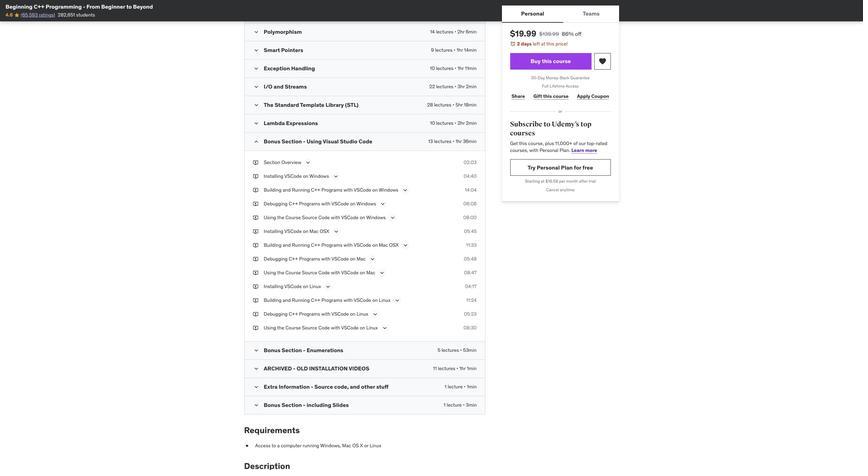 Task type: vqa. For each thing, say whether or not it's contained in the screenshot.


Task type: locate. For each thing, give the bounding box(es) containing it.
course down lifetime
[[553, 93, 569, 99]]

xsmall image for debugging c++ programs with vscode on windows
[[253, 201, 258, 207]]

2 vertical spatial building
[[264, 297, 282, 303]]

2 running from the top
[[292, 242, 310, 248]]

0 horizontal spatial osx
[[320, 228, 330, 234]]

bonus section - including slides
[[264, 402, 349, 409]]

bonus up archived
[[264, 347, 281, 354]]

0 vertical spatial access
[[566, 84, 579, 89]]

1 small image from the top
[[253, 120, 260, 127]]

this inside gift this course link
[[544, 93, 552, 99]]

c++ up (65,593 ratings)
[[34, 3, 44, 10]]

2 10 from the top
[[430, 120, 435, 126]]

2 the from the top
[[277, 270, 285, 276]]

linux
[[310, 283, 321, 290], [379, 297, 391, 303], [357, 311, 368, 317], [367, 325, 378, 331], [370, 443, 382, 449]]

code down debugging c++ programs with vscode on linux
[[319, 325, 330, 331]]

running for building and running c++ programs with vscode on linux
[[292, 297, 310, 303]]

1hr left 11min at the right
[[458, 65, 464, 71]]

the up installing vscode on linux
[[277, 270, 285, 276]]

xsmall image for using the course source code with vscode on mac
[[253, 270, 258, 276]]

days
[[521, 41, 532, 47]]

personal down plus
[[540, 147, 559, 153]]

the for using the course source code with vscode on windows
[[277, 214, 285, 221]]

learn more
[[572, 147, 598, 153]]

10 lectures • 1hr 11min
[[430, 65, 477, 71]]

small image
[[253, 29, 260, 35], [253, 47, 260, 54], [253, 65, 260, 72], [253, 83, 260, 90], [253, 102, 260, 109], [253, 402, 260, 409]]

small image left polymorphism
[[253, 29, 260, 35]]

0 vertical spatial 2hr
[[458, 29, 465, 35]]

cancel
[[547, 187, 559, 193]]

this inside get this course, plus 11,000+ of our top-rated courses, with personal plan.
[[520, 140, 527, 147]]

$19.99 $139.99 86% off
[[511, 28, 582, 39]]

5 small image from the top
[[253, 384, 260, 391]]

this right buy
[[542, 58, 552, 64]]

9
[[431, 47, 434, 53]]

2 course from the top
[[286, 270, 301, 276]]

to for subscribe to udemy's top courses
[[544, 120, 551, 129]]

- for extra information - source code, and other stuff
[[311, 383, 313, 390]]

• left "3min"
[[463, 402, 465, 408]]

0 vertical spatial to
[[126, 3, 132, 10]]

3 small image from the top
[[253, 347, 260, 354]]

access to a computer running windows, mac os x or linux
[[255, 443, 382, 449]]

try
[[528, 164, 536, 171]]

0 vertical spatial course
[[554, 58, 571, 64]]

access left a on the left bottom of page
[[255, 443, 271, 449]]

1 down 11 lectures • 1hr 1min
[[445, 384, 447, 390]]

1 running from the top
[[292, 187, 310, 193]]

1 2min from the top
[[466, 83, 477, 90]]

• for bonus section - using visual studio code
[[453, 138, 455, 144]]

c++ down installing vscode on linux
[[289, 311, 298, 317]]

• up the 1 lecture • 3min on the right bottom
[[464, 384, 466, 390]]

course for gift this course
[[553, 93, 569, 99]]

1 vertical spatial 2min
[[466, 120, 477, 126]]

• for bonus section - including slides
[[463, 402, 465, 408]]

1 horizontal spatial osx
[[389, 242, 399, 248]]

0 vertical spatial bonus
[[264, 138, 281, 145]]

course for using the course source code with vscode on windows
[[286, 214, 301, 221]]

1 vertical spatial personal
[[540, 147, 559, 153]]

source down 'debugging c++ programs with vscode on windows'
[[302, 214, 318, 221]]

2 building from the top
[[264, 242, 282, 248]]

0 vertical spatial 1min
[[467, 366, 477, 372]]

handling
[[291, 65, 315, 72]]

• for smart pointers
[[454, 47, 456, 53]]

on
[[303, 173, 309, 179], [373, 187, 378, 193], [350, 201, 356, 207], [360, 214, 365, 221], [303, 228, 309, 234], [373, 242, 378, 248], [350, 256, 356, 262], [360, 270, 365, 276], [303, 283, 309, 290], [373, 297, 378, 303], [350, 311, 356, 317], [360, 325, 365, 331]]

lectures right 28
[[435, 102, 452, 108]]

1 course from the top
[[554, 58, 571, 64]]

• left 53min
[[461, 347, 462, 353]]

• left 3hr at right top
[[455, 83, 457, 90]]

and down installing vscode on windows
[[283, 187, 291, 193]]

1 course from the top
[[286, 214, 301, 221]]

05:45
[[464, 228, 477, 234]]

• left 6min
[[455, 29, 457, 35]]

this for buy
[[542, 58, 552, 64]]

i/o and streams
[[264, 83, 307, 90]]

11,000+
[[556, 140, 573, 147]]

debugging c++ programs with vscode on mac
[[264, 256, 366, 262]]

0 vertical spatial 2min
[[466, 83, 477, 90]]

3 building from the top
[[264, 297, 282, 303]]

source for using the course source code with vscode on mac
[[302, 270, 318, 276]]

source for using the course source code with vscode on windows
[[302, 214, 318, 221]]

archived - old installation videos
[[264, 365, 370, 372]]

1hr for smart pointers
[[457, 47, 463, 53]]

beginner
[[101, 3, 125, 10]]

section for bonus section - including slides
[[282, 402, 302, 409]]

to for access to a computer running windows, mac os x or linux
[[272, 443, 276, 449]]

1 vertical spatial the
[[277, 270, 285, 276]]

debugging
[[264, 201, 288, 207], [264, 256, 288, 262], [264, 311, 288, 317]]

13
[[429, 138, 433, 144]]

2hr down 5hr
[[458, 120, 465, 126]]

3 the from the top
[[277, 325, 285, 331]]

• up 13 lectures • 1hr 36min
[[455, 120, 457, 126]]

small image for bonus section - enumerations
[[253, 347, 260, 354]]

show lecture description image for debugging c++ programs with vscode on linux
[[372, 311, 379, 318]]

lecture down 11 lectures • 1hr 1min
[[448, 384, 463, 390]]

1hr up 1 lecture • 1min
[[460, 366, 466, 372]]

3 xsmall image from the top
[[253, 283, 258, 290]]

course up installing vscode on linux
[[286, 270, 301, 276]]

2 vertical spatial running
[[292, 297, 310, 303]]

xsmall image for installing vscode on mac osx
[[253, 228, 258, 235]]

to
[[126, 3, 132, 10], [544, 120, 551, 129], [272, 443, 276, 449]]

08:30
[[464, 325, 477, 331]]

10 down 9
[[430, 65, 435, 71]]

personal up $19.99
[[522, 10, 545, 17]]

1 vertical spatial 10
[[430, 120, 435, 126]]

2 2min from the top
[[466, 120, 477, 126]]

• for bonus section - enumerations
[[461, 347, 462, 353]]

4 small image from the top
[[253, 366, 260, 372]]

3 course from the top
[[286, 325, 301, 331]]

0 vertical spatial personal
[[522, 10, 545, 17]]

1 vertical spatial course
[[553, 93, 569, 99]]

• left 14min
[[454, 47, 456, 53]]

1 vertical spatial or
[[365, 443, 369, 449]]

- left old
[[293, 365, 296, 372]]

small image for i/o and streams
[[253, 83, 260, 90]]

3 installing from the top
[[264, 283, 284, 290]]

1 small image from the top
[[253, 29, 260, 35]]

code down "debugging c++ programs with vscode on mac"
[[319, 270, 330, 276]]

osx
[[320, 228, 330, 234], [389, 242, 399, 248]]

bonus
[[264, 138, 281, 145], [264, 347, 281, 354], [264, 402, 281, 409]]

tab list
[[502, 6, 620, 23]]

• left 5hr
[[453, 102, 455, 108]]

gift
[[534, 93, 543, 99]]

2 vertical spatial installing
[[264, 283, 284, 290]]

code down 'debugging c++ programs with vscode on windows'
[[319, 214, 330, 221]]

small image left smart
[[253, 47, 260, 54]]

10 for lambda expressions
[[430, 120, 435, 126]]

the up bonus section - enumerations
[[277, 325, 285, 331]]

• left 36min
[[453, 138, 455, 144]]

or
[[559, 109, 563, 114], [365, 443, 369, 449]]

36min
[[463, 138, 477, 144]]

1 bonus from the top
[[264, 138, 281, 145]]

learn
[[572, 147, 585, 153]]

0 vertical spatial osx
[[320, 228, 330, 234]]

11:24
[[467, 297, 477, 303]]

- for bonus section - including slides
[[303, 402, 306, 409]]

courses,
[[511, 147, 529, 153]]

• down the 5 lectures • 53min
[[457, 366, 459, 372]]

6min
[[466, 29, 477, 35]]

small image left i/o
[[253, 83, 260, 90]]

section overview
[[264, 159, 302, 166]]

section up old
[[282, 347, 302, 354]]

and down installing vscode on mac osx
[[283, 242, 291, 248]]

running down installing vscode on linux
[[292, 297, 310, 303]]

bonus down "extra"
[[264, 402, 281, 409]]

1 the from the top
[[277, 214, 285, 221]]

section down "lambda expressions" at the left top of the page
[[282, 138, 302, 145]]

videos
[[349, 365, 370, 372]]

0 vertical spatial debugging
[[264, 201, 288, 207]]

c++ down installing vscode on windows
[[289, 201, 298, 207]]

- for bonus section - enumerations
[[303, 347, 306, 354]]

debugging for debugging c++ programs with vscode on mac
[[264, 256, 288, 262]]

month
[[567, 179, 579, 184]]

2 course from the top
[[553, 93, 569, 99]]

and for building and running c++ programs with vscode on windows
[[283, 187, 291, 193]]

access down 'back'
[[566, 84, 579, 89]]

2hr
[[458, 29, 465, 35], [458, 120, 465, 126]]

lectures right 9
[[436, 47, 453, 53]]

bonus down lambda
[[264, 138, 281, 145]]

to inside subscribe to udemy's top courses
[[544, 120, 551, 129]]

lectures down 28 lectures • 5hr 18min
[[437, 120, 454, 126]]

1 vertical spatial course
[[286, 270, 301, 276]]

lectures right the 11
[[438, 366, 456, 372]]

$16.58
[[546, 179, 559, 184]]

14:04
[[465, 187, 477, 193]]

1 vertical spatial at
[[541, 179, 545, 184]]

1 vertical spatial bonus
[[264, 347, 281, 354]]

small image for the standard template library (stl)
[[253, 102, 260, 109]]

show lecture description image for building and running c++ programs with vscode on mac osx
[[403, 242, 409, 249]]

1 vertical spatial to
[[544, 120, 551, 129]]

1 horizontal spatial or
[[559, 109, 563, 114]]

0 vertical spatial installing
[[264, 173, 284, 179]]

source down "debugging c++ programs with vscode on mac"
[[302, 270, 318, 276]]

this for get
[[520, 140, 527, 147]]

this for gift
[[544, 93, 552, 99]]

small image
[[253, 120, 260, 127], [253, 138, 260, 145], [253, 347, 260, 354], [253, 366, 260, 372], [253, 384, 260, 391]]

using for using the course source code with vscode on linux
[[264, 325, 276, 331]]

off
[[576, 30, 582, 37]]

1 vertical spatial building
[[264, 242, 282, 248]]

10
[[430, 65, 435, 71], [430, 120, 435, 126]]

lecture
[[448, 384, 463, 390], [447, 402, 462, 408]]

3 debugging from the top
[[264, 311, 288, 317]]

building down installing vscode on mac osx
[[264, 242, 282, 248]]

1 for bonus section - including slides
[[444, 402, 446, 408]]

of
[[574, 140, 578, 147]]

2 bonus from the top
[[264, 347, 281, 354]]

to left a on the left bottom of page
[[272, 443, 276, 449]]

0 vertical spatial lecture
[[448, 384, 463, 390]]

after
[[580, 179, 588, 184]]

course inside button
[[554, 58, 571, 64]]

xsmall image
[[253, 159, 258, 166], [253, 187, 258, 194], [253, 201, 258, 207], [253, 214, 258, 221], [253, 228, 258, 235], [253, 242, 258, 249], [253, 270, 258, 276], [253, 325, 258, 332], [244, 443, 250, 449]]

and right i/o
[[274, 83, 284, 90]]

1 down 1 lecture • 1min
[[444, 402, 446, 408]]

0 vertical spatial or
[[559, 109, 563, 114]]

1min up "3min"
[[467, 384, 477, 390]]

1 1min from the top
[[467, 366, 477, 372]]

- right information
[[311, 383, 313, 390]]

1 vertical spatial running
[[292, 242, 310, 248]]

free
[[583, 164, 594, 171]]

bonus for bonus section - including slides
[[264, 402, 281, 409]]

1 vertical spatial debugging
[[264, 256, 288, 262]]

show lecture description image
[[333, 173, 340, 180], [402, 187, 409, 194], [390, 214, 396, 221], [403, 242, 409, 249], [369, 256, 376, 263], [325, 283, 332, 290], [394, 297, 401, 304], [372, 311, 379, 318], [382, 325, 389, 332]]

show lecture description image for debugging c++ programs with vscode on windows
[[380, 201, 387, 208]]

lectures
[[436, 29, 454, 35], [436, 47, 453, 53], [436, 65, 454, 71], [436, 83, 454, 90], [435, 102, 452, 108], [437, 120, 454, 126], [434, 138, 452, 144], [442, 347, 459, 353], [438, 366, 456, 372]]

1 xsmall image from the top
[[253, 173, 258, 180]]

personal up $16.58
[[537, 164, 560, 171]]

building down installing vscode on windows
[[264, 187, 282, 193]]

debugging for debugging c++ programs with vscode on windows
[[264, 201, 288, 207]]

1hr for exception handling
[[458, 65, 464, 71]]

this inside buy this course button
[[542, 58, 552, 64]]

1 vertical spatial installing
[[264, 228, 284, 234]]

debugging c++ programs with vscode on windows
[[264, 201, 376, 207]]

course up 'back'
[[554, 58, 571, 64]]

lectures right 22 at top
[[436, 83, 454, 90]]

course for using the course source code with vscode on mac
[[286, 270, 301, 276]]

xsmall image for debugging c++ programs with vscode on mac
[[253, 256, 258, 263]]

1 vertical spatial 1min
[[467, 384, 477, 390]]

lectures up 22 lectures • 3hr 2min
[[436, 65, 454, 71]]

- down expressions
[[303, 138, 306, 145]]

• for the standard template library (stl)
[[453, 102, 455, 108]]

-
[[83, 3, 85, 10], [303, 138, 306, 145], [303, 347, 306, 354], [293, 365, 296, 372], [311, 383, 313, 390], [303, 402, 306, 409]]

lectures for lambda expressions
[[437, 120, 454, 126]]

source for using the course source code with vscode on linux
[[302, 325, 318, 331]]

and for building and running c++ programs with vscode on mac osx
[[283, 242, 291, 248]]

source left code,
[[315, 383, 333, 390]]

1 building from the top
[[264, 187, 282, 193]]

3 running from the top
[[292, 297, 310, 303]]

xsmall image for installing vscode on windows
[[253, 173, 258, 180]]

the for using the course source code with vscode on linux
[[277, 325, 285, 331]]

5 small image from the top
[[253, 102, 260, 109]]

the standard template library (stl)
[[264, 101, 359, 108]]

or right x
[[365, 443, 369, 449]]

to left the beyond
[[126, 3, 132, 10]]

lecture left "3min"
[[447, 402, 462, 408]]

buy
[[531, 58, 541, 64]]

section left overview
[[264, 159, 280, 166]]

1min down 53min
[[467, 366, 477, 372]]

installing for installing vscode on windows
[[264, 173, 284, 179]]

standard
[[275, 101, 299, 108]]

1 vertical spatial 2hr
[[458, 120, 465, 126]]

1 10 from the top
[[430, 65, 435, 71]]

i/o
[[264, 83, 273, 90]]

course up installing vscode on mac osx
[[286, 214, 301, 221]]

4 xsmall image from the top
[[253, 297, 258, 304]]

top
[[581, 120, 592, 129]]

building for building and running c++ programs with vscode on mac osx
[[264, 242, 282, 248]]

0 vertical spatial building
[[264, 187, 282, 193]]

0 horizontal spatial to
[[126, 3, 132, 10]]

building down installing vscode on linux
[[264, 297, 282, 303]]

stuff
[[377, 383, 389, 390]]

studio
[[340, 138, 358, 145]]

1hr left 14min
[[457, 47, 463, 53]]

0 vertical spatial 1
[[445, 384, 447, 390]]

at inside starting at $16.58 per month after trial cancel anytime
[[541, 179, 545, 184]]

show lecture description image for building and running c++ programs with vscode on linux
[[394, 297, 401, 304]]

xsmall image for section overview
[[253, 159, 258, 166]]

share
[[512, 93, 525, 99]]

1 installing from the top
[[264, 173, 284, 179]]

code for mac
[[319, 270, 330, 276]]

left
[[533, 41, 540, 47]]

installing for installing vscode on linux
[[264, 283, 284, 290]]

2 small image from the top
[[253, 47, 260, 54]]

2 debugging from the top
[[264, 256, 288, 262]]

3 small image from the top
[[253, 65, 260, 72]]

3 bonus from the top
[[264, 402, 281, 409]]

0 vertical spatial course
[[286, 214, 301, 221]]

0 vertical spatial 10
[[430, 65, 435, 71]]

1 vertical spatial 1
[[444, 402, 446, 408]]

0 horizontal spatial access
[[255, 443, 271, 449]]

- up old
[[303, 347, 306, 354]]

and down installing vscode on linux
[[283, 297, 291, 303]]

2 vertical spatial course
[[286, 325, 301, 331]]

2 vertical spatial the
[[277, 325, 285, 331]]

small image left the
[[253, 102, 260, 109]]

xsmall image for building and running c++ programs with vscode on mac osx
[[253, 242, 258, 249]]

2hr left 6min
[[458, 29, 465, 35]]

section for bonus section - using visual studio code
[[282, 138, 302, 145]]

4.6
[[6, 12, 13, 18]]

14
[[431, 29, 435, 35]]

0 vertical spatial running
[[292, 187, 310, 193]]

2 installing from the top
[[264, 228, 284, 234]]

2min right 3hr at right top
[[466, 83, 477, 90]]

1
[[445, 384, 447, 390], [444, 402, 446, 408]]

money-
[[546, 75, 560, 80]]

vscode
[[285, 173, 302, 179], [354, 187, 371, 193], [332, 201, 349, 207], [341, 214, 359, 221], [285, 228, 302, 234], [354, 242, 371, 248], [332, 256, 349, 262], [341, 270, 359, 276], [285, 283, 302, 290], [354, 297, 371, 303], [332, 311, 349, 317], [341, 325, 359, 331]]

bonus section - enumerations
[[264, 347, 344, 354]]

282,651
[[58, 12, 75, 18]]

2 vertical spatial personal
[[537, 164, 560, 171]]

show lecture description image
[[305, 159, 312, 166], [380, 201, 387, 208], [333, 228, 340, 235], [379, 270, 386, 277]]

section down information
[[282, 402, 302, 409]]

source down debugging c++ programs with vscode on linux
[[302, 325, 318, 331]]

86%
[[562, 30, 574, 37]]

xsmall image
[[253, 173, 258, 180], [253, 256, 258, 263], [253, 283, 258, 290], [253, 297, 258, 304], [253, 311, 258, 318]]

the up installing vscode on mac osx
[[277, 214, 285, 221]]

5 xsmall image from the top
[[253, 311, 258, 318]]

2 vertical spatial debugging
[[264, 311, 288, 317]]

try personal plan for free
[[528, 164, 594, 171]]

• left 11min at the right
[[455, 65, 457, 71]]

1 vertical spatial osx
[[389, 242, 399, 248]]

2 small image from the top
[[253, 138, 260, 145]]

9 lectures • 1hr 14min
[[431, 47, 477, 53]]

c++ up installing vscode on linux
[[289, 256, 298, 262]]

lambda expressions
[[264, 120, 318, 127]]

1 horizontal spatial access
[[566, 84, 579, 89]]

expressions
[[286, 120, 318, 127]]

computer
[[281, 443, 302, 449]]

or up the udemy's
[[559, 109, 563, 114]]

coupon
[[592, 93, 610, 99]]

including
[[307, 402, 332, 409]]

2 xsmall image from the top
[[253, 256, 258, 263]]

extra
[[264, 383, 278, 390]]

11
[[433, 366, 437, 372]]

building for building and running c++ programs with vscode on windows
[[264, 187, 282, 193]]

lectures right 14
[[436, 29, 454, 35]]

running for building and running c++ programs with vscode on mac osx
[[292, 242, 310, 248]]

to left the udemy's
[[544, 120, 551, 129]]

2 vertical spatial bonus
[[264, 402, 281, 409]]

small image for lambda expressions
[[253, 120, 260, 127]]

debugging c++ programs with vscode on linux
[[264, 311, 368, 317]]

0 vertical spatial the
[[277, 214, 285, 221]]

lecture for extra information - source code, and other stuff
[[448, 384, 463, 390]]

this right 'gift'
[[544, 93, 552, 99]]

course
[[554, 58, 571, 64], [553, 93, 569, 99]]

at right left
[[542, 41, 546, 47]]

1 debugging from the top
[[264, 201, 288, 207]]

2min for i/o and streams
[[466, 83, 477, 90]]

course up bonus section - enumerations
[[286, 325, 301, 331]]

2 vertical spatial to
[[272, 443, 276, 449]]

4 small image from the top
[[253, 83, 260, 90]]

1 horizontal spatial to
[[272, 443, 276, 449]]

guarantee
[[571, 75, 590, 80]]

gift this course link
[[532, 89, 571, 103]]

course for buy this course
[[554, 58, 571, 64]]

and for i/o and streams
[[274, 83, 284, 90]]

6 small image from the top
[[253, 402, 260, 409]]

xsmall image for building and running c++ programs with vscode on windows
[[253, 187, 258, 194]]

at left $16.58
[[541, 179, 545, 184]]

1 vertical spatial lecture
[[447, 402, 462, 408]]

code,
[[335, 383, 349, 390]]

1 lecture • 1min
[[445, 384, 477, 390]]

2 horizontal spatial to
[[544, 120, 551, 129]]

lectures right '13'
[[434, 138, 452, 144]]



Task type: describe. For each thing, give the bounding box(es) containing it.
bonus for bonus section - using visual studio code
[[264, 138, 281, 145]]

lectures for bonus section - using visual studio code
[[434, 138, 452, 144]]

smart pointers
[[264, 47, 304, 53]]

archived
[[264, 365, 292, 372]]

3hr
[[458, 83, 465, 90]]

10 lectures • 2hr 2min
[[430, 120, 477, 126]]

teams
[[583, 10, 600, 17]]

08:00
[[464, 214, 477, 221]]

starting at $16.58 per month after trial cancel anytime
[[525, 179, 596, 193]]

show lecture description image for debugging c++ programs with vscode on mac
[[369, 256, 376, 263]]

programs up 'debugging c++ programs with vscode on windows'
[[322, 187, 343, 193]]

programs up the using the course source code with vscode on windows
[[299, 201, 320, 207]]

c++ up 'debugging c++ programs with vscode on windows'
[[311, 187, 321, 193]]

apply
[[578, 93, 591, 99]]

the for using the course source code with vscode on mac
[[277, 270, 285, 276]]

our
[[579, 140, 586, 147]]

lectures for smart pointers
[[436, 47, 453, 53]]

show lecture description image for installing vscode on windows
[[333, 173, 340, 180]]

xsmall image for using the course source code with vscode on linux
[[253, 325, 258, 332]]

x
[[360, 443, 363, 449]]

lectures for the standard template library (stl)
[[435, 102, 452, 108]]

small image for bonus section - using visual studio code
[[253, 138, 260, 145]]

xsmall image for building and running c++ programs with vscode on linux
[[253, 297, 258, 304]]

small image for extra information - source code, and other stuff
[[253, 384, 260, 391]]

• for lambda expressions
[[455, 120, 457, 126]]

0 vertical spatial at
[[542, 41, 546, 47]]

small image for polymorphism
[[253, 29, 260, 35]]

- up students on the left of page
[[83, 3, 85, 10]]

1hr for bonus section - using visual studio code
[[456, 138, 462, 144]]

(65,593 ratings)
[[21, 12, 55, 18]]

lectures for bonus section - enumerations
[[442, 347, 459, 353]]

small image for bonus section - including slides
[[253, 402, 260, 409]]

installing vscode on mac osx
[[264, 228, 330, 234]]

lectures for archived - old installation videos
[[438, 366, 456, 372]]

using for using the course source code with vscode on mac
[[264, 270, 276, 276]]

programs up using the course source code with vscode on linux
[[299, 311, 320, 317]]

13 lectures • 1hr 36min
[[429, 138, 477, 144]]

price!
[[556, 41, 568, 47]]

53min
[[464, 347, 477, 353]]

c++ up "debugging c++ programs with vscode on mac"
[[311, 242, 321, 248]]

course,
[[529, 140, 544, 147]]

bonus section - using visual studio code
[[264, 138, 373, 145]]

programs up using the course source code with vscode on mac
[[299, 256, 320, 262]]

and left other
[[350, 383, 360, 390]]

2hr for polymorphism
[[458, 29, 465, 35]]

plan
[[562, 164, 573, 171]]

gift this course
[[534, 93, 569, 99]]

from
[[87, 3, 100, 10]]

trial
[[589, 179, 596, 184]]

22 lectures • 3hr 2min
[[430, 83, 477, 90]]

using the course source code with vscode on linux
[[264, 325, 378, 331]]

personal button
[[502, 6, 564, 22]]

rated
[[597, 140, 608, 147]]

small image for smart pointers
[[253, 47, 260, 54]]

get
[[511, 140, 518, 147]]

running
[[303, 443, 320, 449]]

show lecture description image for installing vscode on linux
[[325, 283, 332, 290]]

c++ up debugging c++ programs with vscode on linux
[[311, 297, 321, 303]]

tab list containing personal
[[502, 6, 620, 23]]

code right studio
[[359, 138, 373, 145]]

using the course source code with vscode on windows
[[264, 214, 386, 221]]

windows,
[[321, 443, 341, 449]]

get this course, plus 11,000+ of our top-rated courses, with personal plan.
[[511, 140, 608, 153]]

running for building and running c++ programs with vscode on windows
[[292, 187, 310, 193]]

students
[[76, 12, 95, 18]]

for
[[574, 164, 582, 171]]

polymorphism
[[264, 28, 302, 35]]

2 days left at this price!
[[517, 41, 568, 47]]

1 for extra information - source code, and other stuff
[[445, 384, 447, 390]]

installing for installing vscode on mac osx
[[264, 228, 284, 234]]

show lecture description image for building and running c++ programs with vscode on windows
[[402, 187, 409, 194]]

plan.
[[560, 147, 571, 153]]

section for bonus section - enumerations
[[282, 347, 302, 354]]

wishlist image
[[599, 57, 607, 65]]

$139.99
[[540, 30, 560, 37]]

10 for exception handling
[[430, 65, 435, 71]]

lambda
[[264, 120, 285, 127]]

2 1min from the top
[[467, 384, 477, 390]]

• for archived - old installation videos
[[457, 366, 459, 372]]

show lecture description image for using the course source code with vscode on windows
[[390, 214, 396, 221]]

code for linux
[[319, 325, 330, 331]]

lectures for exception handling
[[436, 65, 454, 71]]

• for extra information - source code, and other stuff
[[464, 384, 466, 390]]

template
[[300, 101, 325, 108]]

installing vscode on windows
[[264, 173, 329, 179]]

3min
[[466, 402, 477, 408]]

lectures for polymorphism
[[436, 29, 454, 35]]

personal inside get this course, plus 11,000+ of our top-rated courses, with personal plan.
[[540, 147, 559, 153]]

installation
[[309, 365, 348, 372]]

1 vertical spatial access
[[255, 443, 271, 449]]

building and running c++ programs with vscode on linux
[[264, 297, 391, 303]]

more
[[586, 147, 598, 153]]

and for building and running c++ programs with vscode on linux
[[283, 297, 291, 303]]

a
[[277, 443, 280, 449]]

teams button
[[564, 6, 620, 22]]

lectures for i/o and streams
[[436, 83, 454, 90]]

plus
[[546, 140, 555, 147]]

buy this course
[[531, 58, 571, 64]]

apply coupon
[[578, 93, 610, 99]]

personal inside button
[[522, 10, 545, 17]]

back
[[560, 75, 570, 80]]

5hr
[[456, 102, 463, 108]]

xsmall image for using the course source code with vscode on windows
[[253, 214, 258, 221]]

day
[[538, 75, 545, 80]]

share button
[[511, 89, 527, 103]]

source for extra information - source code, and other stuff
[[315, 383, 333, 390]]

show lecture description image for installing vscode on mac osx
[[333, 228, 340, 235]]

5 lectures • 53min
[[438, 347, 477, 353]]

building for building and running c++ programs with vscode on linux
[[264, 297, 282, 303]]

programs up debugging c++ programs with vscode on linux
[[322, 297, 343, 303]]

streams
[[285, 83, 307, 90]]

access inside 30-day money-back guarantee full lifetime access
[[566, 84, 579, 89]]

2hr for lambda expressions
[[458, 120, 465, 126]]

debugging for debugging c++ programs with vscode on linux
[[264, 311, 288, 317]]

04:17
[[465, 283, 477, 290]]

code for windows
[[319, 214, 330, 221]]

14 lectures • 2hr 6min
[[431, 29, 477, 35]]

subscribe
[[511, 120, 543, 129]]

(stl)
[[345, 101, 359, 108]]

library
[[326, 101, 344, 108]]

requirements
[[244, 425, 300, 436]]

11:33
[[467, 242, 477, 248]]

programming
[[46, 3, 82, 10]]

• for polymorphism
[[455, 29, 457, 35]]

smart
[[264, 47, 280, 53]]

• for i/o and streams
[[455, 83, 457, 90]]

05:23
[[464, 311, 477, 317]]

course for using the course source code with vscode on linux
[[286, 325, 301, 331]]

other
[[361, 383, 375, 390]]

enumerations
[[307, 347, 344, 354]]

small image for exception handling
[[253, 65, 260, 72]]

try personal plan for free link
[[511, 159, 611, 176]]

0 horizontal spatial or
[[365, 443, 369, 449]]

28
[[428, 102, 433, 108]]

buy this course button
[[511, 53, 592, 70]]

with inside get this course, plus 11,000+ of our top-rated courses, with personal plan.
[[530, 147, 539, 153]]

visual
[[323, 138, 339, 145]]

building and running c++ programs with vscode on mac osx
[[264, 242, 399, 248]]

lecture for bonus section - including slides
[[447, 402, 462, 408]]

18min
[[464, 102, 477, 108]]

learn more link
[[572, 147, 598, 153]]

(65,593
[[21, 12, 38, 18]]

overview
[[282, 159, 302, 166]]

udemy's
[[552, 120, 580, 129]]

2min for lambda expressions
[[466, 120, 477, 126]]

30-day money-back guarantee full lifetime access
[[532, 75, 590, 89]]

xsmall image for installing vscode on linux
[[253, 283, 258, 290]]

xsmall image for debugging c++ programs with vscode on linux
[[253, 311, 258, 318]]

personal inside "link"
[[537, 164, 560, 171]]

apply coupon button
[[576, 89, 611, 103]]

bonus for bonus section - enumerations
[[264, 347, 281, 354]]

this down $139.99 on the top of page
[[547, 41, 555, 47]]

- for bonus section - using visual studio code
[[303, 138, 306, 145]]

small image for archived - old installation videos
[[253, 366, 260, 372]]

1hr for archived - old installation videos
[[460, 366, 466, 372]]

programs up "debugging c++ programs with vscode on mac"
[[322, 242, 343, 248]]

beginning
[[6, 3, 33, 10]]

• for exception handling
[[455, 65, 457, 71]]

old
[[297, 365, 308, 372]]

using for using the course source code with vscode on windows
[[264, 214, 276, 221]]

show lecture description image for using the course source code with vscode on mac
[[379, 270, 386, 277]]

alarm image
[[511, 41, 516, 47]]



